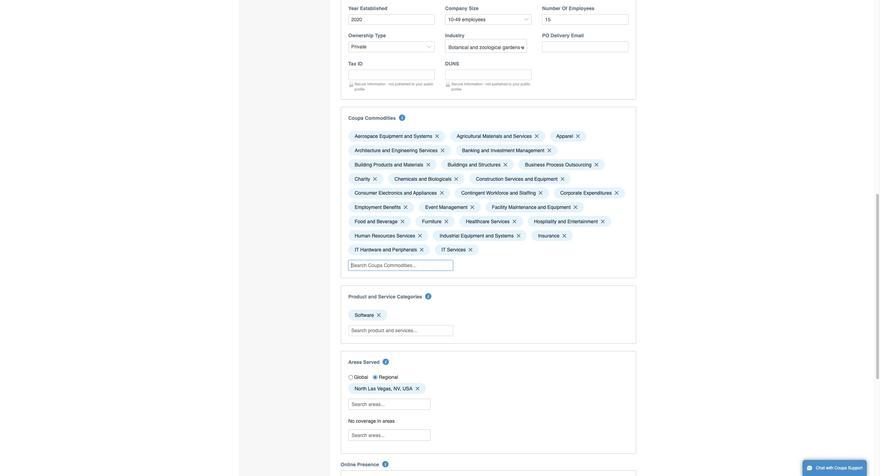 Task type: vqa. For each thing, say whether or not it's contained in the screenshot.
Furniture
yes



Task type: describe. For each thing, give the bounding box(es) containing it.
tax
[[348, 61, 356, 67]]

po delivery email
[[542, 33, 584, 38]]

consumer electronics and appliances option
[[348, 188, 450, 199]]

human resources services
[[355, 233, 415, 239]]

management inside option
[[439, 205, 468, 210]]

profile for duns
[[452, 87, 462, 91]]

tax id
[[348, 61, 363, 67]]

charity
[[355, 176, 370, 182]]

your for duns
[[513, 82, 520, 86]]

construction services and equipment option
[[470, 174, 571, 185]]

facility
[[492, 205, 507, 210]]

employment
[[355, 205, 382, 210]]

hospitality
[[534, 219, 557, 225]]

north
[[355, 386, 367, 392]]

information for tax id
[[367, 82, 386, 86]]

profile for tax id
[[355, 87, 365, 91]]

delivery
[[551, 33, 570, 38]]

and inside 'option'
[[481, 148, 489, 153]]

it hardware and peripherals
[[355, 247, 417, 253]]

employment benefits option
[[348, 202, 414, 213]]

secure for duns
[[452, 82, 463, 86]]

regional
[[379, 375, 398, 381]]

- for tax id
[[387, 82, 388, 86]]

chemicals and biologicals
[[395, 176, 452, 182]]

Search product and services... field
[[348, 326, 453, 337]]

services up "peripherals"
[[396, 233, 415, 239]]

employment benefits
[[355, 205, 401, 210]]

Tax ID text field
[[348, 70, 435, 80]]

0 vertical spatial coupa
[[348, 115, 364, 121]]

facility maintenance and equipment option
[[486, 202, 584, 213]]

resources
[[372, 233, 395, 239]]

no
[[348, 419, 355, 425]]

construction services and equipment
[[476, 176, 558, 182]]

Search areas... text field
[[349, 431, 430, 441]]

nv,
[[393, 386, 401, 392]]

public for tax id
[[424, 82, 433, 86]]

public for duns
[[521, 82, 530, 86]]

and left staffing
[[510, 191, 518, 196]]

service
[[378, 295, 396, 300]]

year
[[348, 6, 359, 11]]

number of employees
[[542, 6, 595, 11]]

peripherals
[[392, 247, 417, 253]]

areas
[[348, 360, 362, 365]]

beverage
[[377, 219, 398, 225]]

and up staffing
[[525, 176, 533, 182]]

human
[[355, 233, 370, 239]]

contingent
[[461, 191, 485, 196]]

and down chemicals
[[404, 191, 412, 196]]

commodities
[[365, 115, 396, 121]]

food and beverage option
[[348, 216, 411, 227]]

it services option
[[435, 245, 479, 256]]

insurance option
[[532, 231, 573, 241]]

to for duns
[[509, 82, 512, 86]]

selected areas list box
[[346, 382, 631, 396]]

secure information - not published to your public profile for duns
[[452, 82, 530, 91]]

it hardware and peripherals option
[[348, 245, 430, 256]]

online
[[341, 463, 356, 468]]

and up hospitality
[[538, 205, 546, 210]]

event management
[[425, 205, 468, 210]]

contingent workforce and staffing
[[461, 191, 536, 196]]

and right food
[[367, 219, 375, 225]]

company size
[[445, 6, 479, 11]]

healthcare
[[466, 219, 490, 225]]

workforce
[[486, 191, 509, 196]]

it for it services
[[441, 247, 446, 253]]

Search areas... text field
[[349, 400, 430, 410]]

structures
[[478, 162, 501, 168]]

corporate
[[560, 191, 582, 196]]

and up banking and investment management 'option'
[[504, 134, 512, 139]]

investment
[[491, 148, 515, 153]]

areas served
[[348, 360, 380, 365]]

coupa commodities
[[348, 115, 396, 121]]

buildings and structures
[[448, 162, 501, 168]]

and up engineering
[[404, 134, 412, 139]]

corporate expenditures option
[[554, 188, 625, 199]]

Industry text field
[[446, 42, 527, 53]]

secure for tax id
[[355, 82, 366, 86]]

architecture and engineering services option
[[348, 145, 451, 156]]

food
[[355, 219, 366, 225]]

not for duns
[[486, 82, 491, 86]]

management inside 'option'
[[516, 148, 544, 153]]

banking and investment management
[[462, 148, 544, 153]]

company
[[445, 6, 468, 11]]

equipment up architecture and engineering services
[[379, 134, 403, 139]]

agricultural materials and services
[[457, 134, 532, 139]]

products
[[373, 162, 393, 168]]

food and beverage
[[355, 219, 398, 225]]

outsourcing
[[565, 162, 592, 168]]

services up contingent workforce and staffing option
[[505, 176, 523, 182]]

furniture
[[422, 219, 442, 225]]

selected list box for product and service categories
[[346, 309, 631, 323]]

global
[[354, 375, 368, 381]]

building products and materials option
[[348, 160, 437, 170]]

event management option
[[419, 202, 481, 213]]

services right engineering
[[419, 148, 438, 153]]

chat
[[816, 466, 825, 471]]

usa
[[403, 386, 413, 392]]

industrial equipment and systems
[[440, 233, 514, 239]]

additional information image
[[399, 115, 405, 121]]

Number Of Employees text field
[[542, 14, 629, 25]]

industrial equipment and systems option
[[433, 231, 527, 241]]

north las vegas, nv, usa option
[[348, 384, 426, 395]]

engineering
[[392, 148, 418, 153]]

and down the healthcare services option
[[485, 233, 494, 239]]



Task type: locate. For each thing, give the bounding box(es) containing it.
information down tax id text box
[[367, 82, 386, 86]]

public
[[424, 82, 433, 86], [521, 82, 530, 86]]

served
[[363, 360, 380, 365]]

services down facility
[[491, 219, 510, 225]]

profile down duns
[[452, 87, 462, 91]]

1 to from the left
[[412, 82, 415, 86]]

1 secure from the left
[[355, 82, 366, 86]]

building products and materials
[[355, 162, 423, 168]]

1 public from the left
[[424, 82, 433, 86]]

1 vertical spatial materials
[[404, 162, 423, 168]]

profile down id
[[355, 87, 365, 91]]

0 horizontal spatial information
[[367, 82, 386, 86]]

1 horizontal spatial materials
[[483, 134, 502, 139]]

0 horizontal spatial to
[[412, 82, 415, 86]]

number
[[542, 6, 561, 11]]

coupa inside button
[[835, 466, 847, 471]]

categories
[[397, 295, 422, 300]]

entertainment
[[567, 219, 598, 225]]

secure information - not published to your public profile down tax id text box
[[355, 82, 433, 91]]

additional information image right presence
[[382, 462, 388, 468]]

profile
[[355, 87, 365, 91], [452, 87, 462, 91]]

1 horizontal spatial profile
[[452, 87, 462, 91]]

- for duns
[[483, 82, 485, 86]]

buildings
[[448, 162, 468, 168]]

not down tax id text box
[[389, 82, 394, 86]]

agricultural materials and services option
[[450, 131, 545, 142]]

secure down duns
[[452, 82, 463, 86]]

aerospace
[[355, 134, 378, 139]]

published down tax id text box
[[395, 82, 411, 86]]

areas
[[383, 419, 395, 425]]

maintenance
[[509, 205, 537, 210]]

additional information image right served
[[383, 359, 389, 365]]

Search Coupa Commodities... field
[[348, 261, 453, 271]]

2 selected list box from the top
[[346, 309, 631, 323]]

1 horizontal spatial information
[[464, 82, 482, 86]]

1 profile from the left
[[355, 87, 365, 91]]

and left service on the left bottom
[[368, 295, 377, 300]]

not down the duns 'text box'
[[486, 82, 491, 86]]

aerospace equipment and systems option
[[348, 131, 446, 142]]

business
[[525, 162, 545, 168]]

0 horizontal spatial your
[[416, 82, 423, 86]]

0 horizontal spatial coupa
[[348, 115, 364, 121]]

0 horizontal spatial published
[[395, 82, 411, 86]]

2 to from the left
[[509, 82, 512, 86]]

support
[[848, 466, 863, 471]]

- down the duns 'text box'
[[483, 82, 485, 86]]

product and service categories
[[348, 295, 422, 300]]

management right event
[[439, 205, 468, 210]]

and down architecture and engineering services option
[[394, 162, 402, 168]]

and right banking
[[481, 148, 489, 153]]

online presence
[[341, 463, 379, 468]]

process
[[546, 162, 564, 168]]

additional information image for product and service categories
[[425, 294, 432, 300]]

0 horizontal spatial not
[[389, 82, 394, 86]]

0 vertical spatial materials
[[483, 134, 502, 139]]

information down the duns 'text box'
[[464, 82, 482, 86]]

1 horizontal spatial secure
[[452, 82, 463, 86]]

0 horizontal spatial secure
[[355, 82, 366, 86]]

1 secure information - not published to your public profile from the left
[[355, 82, 433, 91]]

1 horizontal spatial secure information - not published to your public profile
[[452, 82, 530, 91]]

1 - from the left
[[387, 82, 388, 86]]

2 not from the left
[[486, 82, 491, 86]]

0 vertical spatial selected list box
[[346, 129, 631, 257]]

to
[[412, 82, 415, 86], [509, 82, 512, 86]]

with
[[826, 466, 834, 471]]

1 horizontal spatial management
[[516, 148, 544, 153]]

materials up investment
[[483, 134, 502, 139]]

consumer
[[355, 191, 377, 196]]

services up banking and investment management 'option'
[[513, 134, 532, 139]]

2 secure from the left
[[452, 82, 463, 86]]

coverage
[[356, 419, 376, 425]]

to down tax id text box
[[412, 82, 415, 86]]

published down the duns 'text box'
[[492, 82, 508, 86]]

industry
[[445, 33, 465, 38]]

it inside option
[[441, 247, 446, 253]]

and right hospitality
[[558, 219, 566, 225]]

year established
[[348, 6, 387, 11]]

your down tax id text box
[[416, 82, 423, 86]]

las
[[368, 386, 376, 392]]

0 vertical spatial management
[[516, 148, 544, 153]]

ownership type
[[348, 33, 386, 38]]

2 published from the left
[[492, 82, 508, 86]]

1 horizontal spatial it
[[441, 247, 446, 253]]

secure information - not published to your public profile down the duns 'text box'
[[452, 82, 530, 91]]

and down human resources services option
[[383, 247, 391, 253]]

1 published from the left
[[395, 82, 411, 86]]

buildings and structures option
[[441, 160, 514, 170]]

1 vertical spatial systems
[[495, 233, 514, 239]]

hardware
[[360, 247, 381, 253]]

0 horizontal spatial -
[[387, 82, 388, 86]]

1 vertical spatial coupa
[[835, 466, 847, 471]]

1 horizontal spatial your
[[513, 82, 520, 86]]

charity option
[[348, 174, 383, 185]]

architecture and engineering services
[[355, 148, 438, 153]]

-
[[387, 82, 388, 86], [483, 82, 485, 86]]

systems for industrial equipment and systems
[[495, 233, 514, 239]]

materials
[[483, 134, 502, 139], [404, 162, 423, 168]]

0 horizontal spatial materials
[[404, 162, 423, 168]]

0 horizontal spatial management
[[439, 205, 468, 210]]

your down the duns 'text box'
[[513, 82, 520, 86]]

equipment down healthcare
[[461, 233, 484, 239]]

secure
[[355, 82, 366, 86], [452, 82, 463, 86]]

selected list box for coupa commodities
[[346, 129, 631, 257]]

apparel
[[556, 134, 573, 139]]

additional information image right 'categories'
[[425, 294, 432, 300]]

secure down id
[[355, 82, 366, 86]]

banking and investment management option
[[456, 145, 558, 156]]

2 your from the left
[[513, 82, 520, 86]]

size
[[469, 6, 479, 11]]

contingent workforce and staffing option
[[455, 188, 549, 199]]

building
[[355, 162, 372, 168]]

information for duns
[[464, 82, 482, 86]]

human resources services option
[[348, 231, 428, 241]]

insurance
[[538, 233, 560, 239]]

coupa up aerospace
[[348, 115, 364, 121]]

1 horizontal spatial published
[[492, 82, 508, 86]]

vegas,
[[377, 386, 392, 392]]

1 vertical spatial management
[[439, 205, 468, 210]]

it left "hardware"
[[355, 247, 359, 253]]

benefits
[[383, 205, 401, 210]]

systems
[[414, 134, 432, 139], [495, 233, 514, 239]]

0 horizontal spatial secure information - not published to your public profile
[[355, 82, 433, 91]]

and up building products and materials
[[382, 148, 390, 153]]

your for tax id
[[416, 82, 423, 86]]

systems up engineering
[[414, 134, 432, 139]]

industrial
[[440, 233, 459, 239]]

1 vertical spatial selected list box
[[346, 309, 631, 323]]

to down the duns 'text box'
[[509, 82, 512, 86]]

north las vegas, nv, usa
[[355, 386, 413, 392]]

chat with coupa support button
[[803, 461, 867, 477]]

1 selected list box from the top
[[346, 129, 631, 257]]

selected list box containing software
[[346, 309, 631, 323]]

0 vertical spatial systems
[[414, 134, 432, 139]]

presence
[[357, 463, 379, 468]]

and inside option
[[394, 162, 402, 168]]

1 horizontal spatial -
[[483, 82, 485, 86]]

email
[[571, 33, 584, 38]]

selected list box containing aerospace equipment and systems
[[346, 129, 631, 257]]

equipment up the "hospitality and entertainment"
[[547, 205, 571, 210]]

2 public from the left
[[521, 82, 530, 86]]

consumer electronics and appliances
[[355, 191, 437, 196]]

1 your from the left
[[416, 82, 423, 86]]

event
[[425, 205, 438, 210]]

secure information - not published to your public profile for tax id
[[355, 82, 433, 91]]

corporate expenditures
[[560, 191, 612, 196]]

appliances
[[413, 191, 437, 196]]

published
[[395, 82, 411, 86], [492, 82, 508, 86]]

construction
[[476, 176, 503, 182]]

0 horizontal spatial it
[[355, 247, 359, 253]]

materials inside option
[[483, 134, 502, 139]]

agricultural
[[457, 134, 481, 139]]

systems down the healthcare services option
[[495, 233, 514, 239]]

and up appliances at the left of page
[[419, 176, 427, 182]]

software option
[[348, 310, 387, 321]]

Year Established text field
[[348, 14, 435, 25]]

and down banking
[[469, 162, 477, 168]]

healthcare services
[[466, 219, 510, 225]]

2 profile from the left
[[452, 87, 462, 91]]

apparel option
[[550, 131, 586, 142]]

business process outsourcing
[[525, 162, 592, 168]]

coupa right with
[[835, 466, 847, 471]]

it inside option
[[355, 247, 359, 253]]

equipment down the process
[[534, 176, 558, 182]]

your
[[416, 82, 423, 86], [513, 82, 520, 86]]

additional information image for online presence
[[382, 462, 388, 468]]

services
[[513, 134, 532, 139], [419, 148, 438, 153], [505, 176, 523, 182], [491, 219, 510, 225], [396, 233, 415, 239], [447, 247, 466, 253]]

architecture
[[355, 148, 381, 153]]

healthcare services option
[[460, 216, 523, 227]]

management
[[516, 148, 544, 153], [439, 205, 468, 210]]

employees
[[569, 6, 595, 11]]

software
[[355, 313, 374, 318]]

not
[[389, 82, 394, 86], [486, 82, 491, 86]]

management up business
[[516, 148, 544, 153]]

1 vertical spatial additional information image
[[383, 359, 389, 365]]

materials up chemicals
[[404, 162, 423, 168]]

additional information image for areas served
[[383, 359, 389, 365]]

1 horizontal spatial coupa
[[835, 466, 847, 471]]

no coverage in areas
[[348, 419, 395, 425]]

hospitality and entertainment option
[[528, 216, 611, 227]]

2 it from the left
[[441, 247, 446, 253]]

0 vertical spatial additional information image
[[425, 294, 432, 300]]

selected list box
[[346, 129, 631, 257], [346, 309, 631, 323]]

type
[[375, 33, 386, 38]]

1 horizontal spatial to
[[509, 82, 512, 86]]

business process outsourcing option
[[519, 160, 605, 170]]

services down industrial
[[447, 247, 466, 253]]

systems for aerospace equipment and systems
[[414, 134, 432, 139]]

additional information image
[[425, 294, 432, 300], [383, 359, 389, 365], [382, 462, 388, 468]]

furniture option
[[416, 216, 455, 227]]

to for tax id
[[412, 82, 415, 86]]

id
[[358, 61, 363, 67]]

ownership
[[348, 33, 374, 38]]

2 vertical spatial additional information image
[[382, 462, 388, 468]]

published for duns
[[492, 82, 508, 86]]

0 horizontal spatial systems
[[414, 134, 432, 139]]

1 horizontal spatial public
[[521, 82, 530, 86]]

and
[[404, 134, 412, 139], [504, 134, 512, 139], [382, 148, 390, 153], [481, 148, 489, 153], [394, 162, 402, 168], [469, 162, 477, 168], [419, 176, 427, 182], [525, 176, 533, 182], [404, 191, 412, 196], [510, 191, 518, 196], [538, 205, 546, 210], [367, 219, 375, 225], [558, 219, 566, 225], [485, 233, 494, 239], [383, 247, 391, 253], [368, 295, 377, 300]]

it for it hardware and peripherals
[[355, 247, 359, 253]]

product
[[348, 295, 367, 300]]

it services
[[441, 247, 466, 253]]

DUNS text field
[[445, 70, 532, 80]]

aerospace equipment and systems
[[355, 134, 432, 139]]

duns
[[445, 61, 459, 67]]

chemicals and biologicals option
[[388, 174, 465, 185]]

facility maintenance and equipment
[[492, 205, 571, 210]]

po
[[542, 33, 549, 38]]

hospitality and entertainment
[[534, 219, 598, 225]]

PO Delivery Email text field
[[542, 42, 629, 52]]

not for tax id
[[389, 82, 394, 86]]

published for tax id
[[395, 82, 411, 86]]

0 horizontal spatial profile
[[355, 87, 365, 91]]

of
[[562, 6, 567, 11]]

secure information - not published to your public profile
[[355, 82, 433, 91], [452, 82, 530, 91]]

chat with coupa support
[[816, 466, 863, 471]]

None radio
[[348, 376, 353, 380], [373, 376, 378, 380], [348, 376, 353, 380], [373, 376, 378, 380]]

banking
[[462, 148, 480, 153]]

- down tax id text box
[[387, 82, 388, 86]]

0 horizontal spatial public
[[424, 82, 433, 86]]

it down industrial
[[441, 247, 446, 253]]

2 secure information - not published to your public profile from the left
[[452, 82, 530, 91]]

1 horizontal spatial not
[[486, 82, 491, 86]]

2 information from the left
[[464, 82, 482, 86]]

biologicals
[[428, 176, 452, 182]]

chemicals
[[395, 176, 417, 182]]

materials inside option
[[404, 162, 423, 168]]

it
[[355, 247, 359, 253], [441, 247, 446, 253]]

1 not from the left
[[389, 82, 394, 86]]

1 it from the left
[[355, 247, 359, 253]]

2 - from the left
[[483, 82, 485, 86]]

1 horizontal spatial systems
[[495, 233, 514, 239]]

1 information from the left
[[367, 82, 386, 86]]

in
[[377, 419, 381, 425]]



